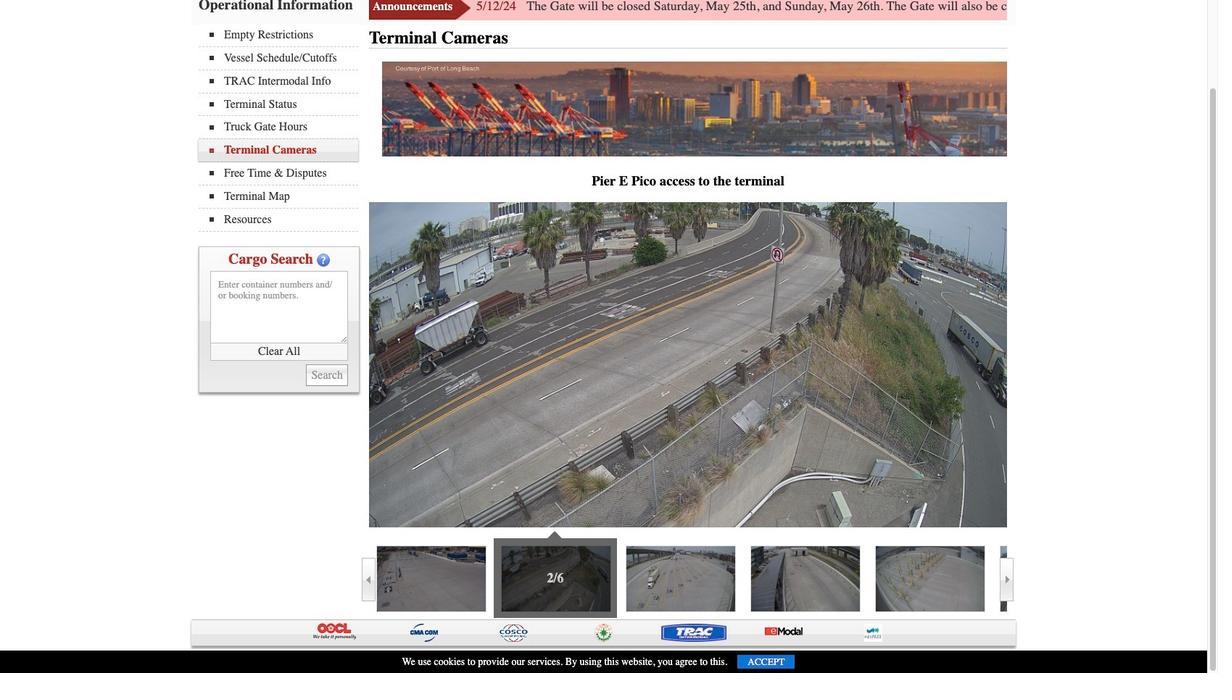 Task type: locate. For each thing, give the bounding box(es) containing it.
None submit
[[306, 365, 348, 386]]

menu bar
[[199, 24, 366, 232]]

Enter container numbers and/ or booking numbers.  text field
[[210, 271, 348, 344]]



Task type: vqa. For each thing, say whether or not it's contained in the screenshot.
Enter Container Numbers And/ Or Booking Numbers. text field
yes



